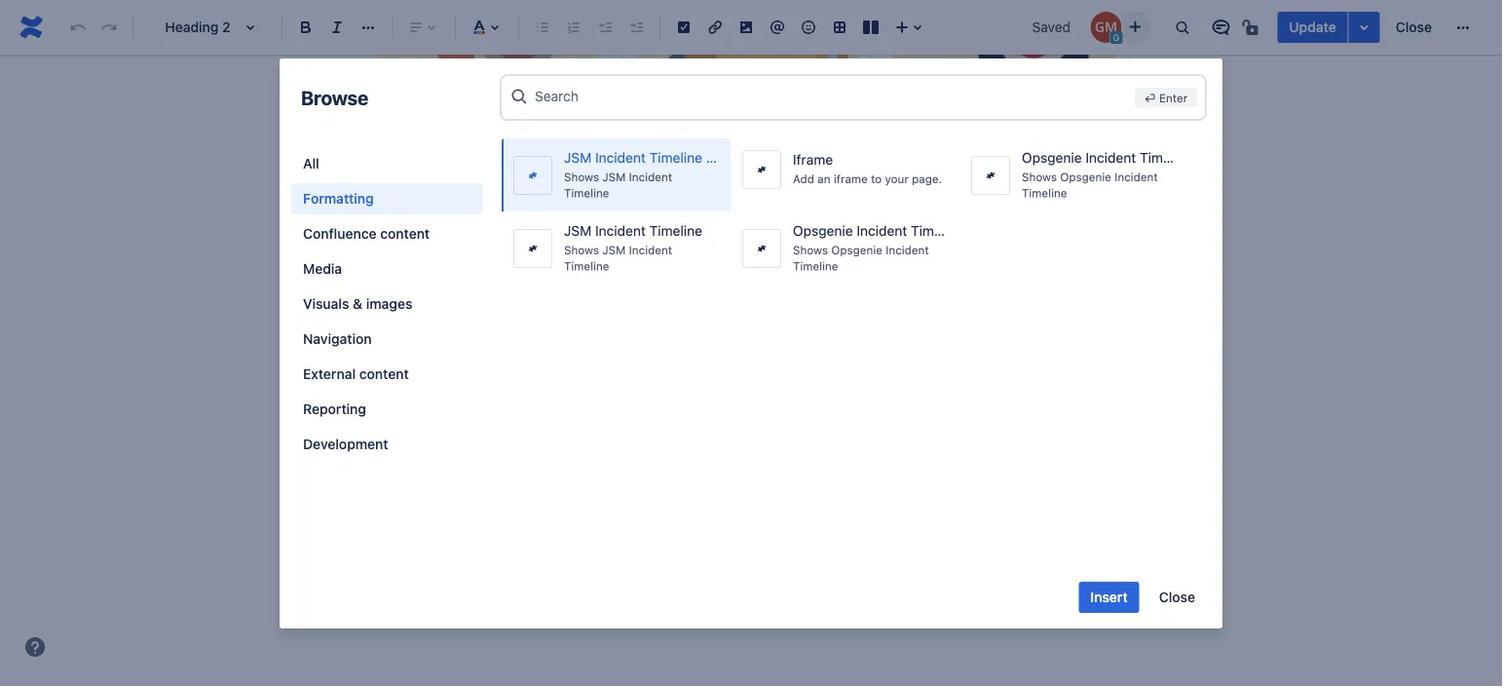 Task type: vqa. For each thing, say whether or not it's contained in the screenshot.
Issue for Issue Assigned
no



Task type: describe. For each thing, give the bounding box(es) containing it.
list them here
[[955, 189, 1055, 208]]

appear
[[790, 298, 839, 317]]

images
[[366, 296, 413, 312]]

onboarding
[[418, 147, 515, 168]]

shows inside jsm incident timeline eu shows jsm incident timeline
[[564, 170, 599, 184]]

jsm down hires at the top of the page
[[564, 223, 592, 239]]

reporting button
[[291, 394, 482, 425]]

content for external content
[[359, 366, 409, 382]]

iframe add an iframe to your page.
[[793, 152, 943, 186]]

create a blog post to share team news. it will automatically appear here once it's published.
[[377, 298, 1014, 317]]

meeting notes
[[689, 151, 806, 172]]

an
[[818, 172, 831, 186]]

formatting button
[[291, 183, 482, 214]]

&
[[353, 296, 363, 312]]

timeline down the 'goals'
[[1022, 186, 1068, 200]]

all
[[303, 155, 319, 172]]

development
[[303, 436, 388, 452]]

confluence image
[[16, 12, 47, 43]]

1 vertical spatial notes
[[801, 189, 840, 207]]

jsm up jsm incident timeline shows jsm incident timeline
[[603, 170, 626, 184]]

add image, video, or file image
[[735, 16, 758, 39]]

for
[[498, 184, 517, 203]]

enter
[[1160, 91, 1188, 104]]

1 horizontal spatial close
[[1396, 19, 1433, 35]]

iframe
[[793, 152, 833, 168]]

eu for opsgenie incident timeline eu
[[1197, 150, 1215, 166]]

incident up jsm incident timeline shows jsm incident timeline
[[629, 170, 673, 184]]

external
[[303, 366, 356, 382]]

update button
[[1278, 12, 1349, 43]]

automatically
[[694, 298, 786, 317]]

all button
[[291, 148, 482, 179]]

visuals
[[303, 296, 349, 312]]

emoji image
[[797, 16, 821, 39]]

indent tab image
[[625, 16, 648, 39]]

will
[[667, 298, 690, 317]]

published.
[[941, 298, 1014, 317]]

layouts image
[[860, 16, 883, 39]]

team
[[570, 298, 606, 317]]

timeline down links
[[650, 223, 703, 239]]

meeting
[[689, 151, 756, 172]]

jsm incident timeline shows jsm incident timeline
[[564, 223, 703, 273]]

add inside iframe add an iframe to your page.
[[793, 172, 815, 186]]

eu for jsm incident timeline eu
[[706, 150, 724, 166]]

action item image
[[672, 16, 696, 39]]

opsgenie incident timeline eu shows opsgenie incident timeline
[[1022, 150, 1215, 200]]

incident up once
[[886, 243, 929, 257]]

0 vertical spatial notes
[[760, 151, 806, 172]]

opsgenie down an
[[793, 223, 853, 239]]

opsgenie up once
[[832, 243, 883, 257]]

your
[[885, 172, 909, 186]]

add for onboarding faqs
[[392, 184, 421, 203]]

advanced search image
[[510, 87, 529, 106]]

opsgenie incident timeline shows opsgenie incident timeline
[[793, 223, 964, 273]]

stream
[[454, 379, 522, 406]]

blog
[[440, 298, 471, 317]]

meeting
[[740, 189, 797, 207]]

0 horizontal spatial here
[[843, 298, 875, 317]]

visuals & images
[[303, 296, 413, 312]]

external content button
[[291, 359, 482, 390]]

confluence image
[[16, 12, 47, 43]]

it
[[654, 298, 663, 317]]

table image
[[828, 16, 852, 39]]

add for meeting notes
[[655, 189, 683, 207]]

0 vertical spatial here
[[1024, 189, 1055, 208]]

content for confluence content
[[380, 226, 430, 242]]

timeline down ⏎ enter
[[1140, 150, 1193, 166]]

bullet list ⌘⇧8 image
[[531, 16, 555, 39]]

jsm incident timeline eu shows jsm incident timeline
[[564, 150, 724, 200]]

giulia masi image
[[1091, 12, 1122, 43]]

update
[[1290, 19, 1337, 35]]

faqs
[[519, 147, 562, 168]]

italic ⌘i image
[[326, 16, 349, 39]]

share
[[528, 298, 566, 317]]

insert
[[1091, 589, 1128, 605]]

shows inside opsgenie incident timeline eu shows opsgenie incident timeline
[[1022, 170, 1058, 184]]



Task type: locate. For each thing, give the bounding box(es) containing it.
opsgenie
[[1022, 150, 1082, 166], [1061, 170, 1112, 184], [793, 223, 853, 239], [832, 243, 883, 257]]

shows up the appear
[[793, 243, 828, 257]]

navigation button
[[291, 324, 482, 355]]

add left an
[[793, 172, 815, 186]]

link image
[[704, 16, 727, 39]]

once
[[879, 298, 913, 317]]

notes up meeting
[[760, 151, 806, 172]]

incident down jsm incident timeline eu shows jsm incident timeline
[[596, 223, 646, 239]]

iframe
[[834, 172, 868, 186]]

0 vertical spatial close
[[1396, 19, 1433, 35]]

a
[[428, 298, 436, 317]]

timeline down list
[[911, 223, 964, 239]]

incident down "your" at the top right of the page
[[857, 223, 908, 239]]

confluence content button
[[291, 218, 482, 250]]

1 horizontal spatial close button
[[1385, 12, 1444, 43]]

jsm up hires at the top of the page
[[564, 150, 592, 166]]

browse
[[301, 86, 369, 109]]

1 vertical spatial to
[[722, 189, 736, 207]]

to right links
[[722, 189, 736, 207]]

add
[[793, 172, 815, 186], [392, 184, 421, 203], [655, 189, 683, 207]]

visuals & images button
[[291, 288, 482, 320]]

blog
[[405, 379, 449, 406]]

add links to meeting notes
[[655, 189, 840, 207]]

eu inside opsgenie incident timeline eu shows opsgenie incident timeline
[[1197, 150, 1215, 166]]

0 horizontal spatial to
[[510, 298, 524, 317]]

insert button
[[1079, 582, 1140, 613]]

shows
[[564, 170, 599, 184], [1022, 170, 1058, 184], [564, 243, 599, 257], [793, 243, 828, 257]]

add down the all button
[[392, 184, 421, 203]]

confluence
[[303, 226, 377, 242]]

1 horizontal spatial add
[[655, 189, 683, 207]]

close button
[[1385, 12, 1444, 43], [1148, 582, 1208, 613]]

close right adjust update settings icon
[[1396, 19, 1433, 35]]

shows inside jsm incident timeline shows jsm incident timeline
[[564, 243, 599, 257]]

here down the 'goals'
[[1024, 189, 1055, 208]]

page.
[[912, 172, 943, 186]]

formatting
[[303, 191, 374, 207]]

outdent ⇧tab image
[[594, 16, 617, 39]]

incident right the 'goals'
[[1086, 150, 1137, 166]]

timeline up the team
[[564, 259, 610, 273]]

to right post
[[510, 298, 524, 317]]

list
[[955, 189, 980, 208]]

navigation
[[303, 331, 372, 347]]

0 horizontal spatial eu
[[706, 150, 724, 166]]

here left once
[[843, 298, 875, 317]]

create
[[377, 298, 424, 317]]

resources
[[425, 184, 494, 203]]

⏎ enter
[[1145, 91, 1188, 104]]

new
[[521, 184, 550, 203]]

media
[[303, 261, 342, 277]]

search field
[[535, 78, 1128, 114]]

eu
[[706, 150, 724, 166], [1197, 150, 1215, 166]]

media button
[[291, 253, 482, 285]]

post
[[475, 298, 506, 317]]

1 horizontal spatial here
[[1024, 189, 1055, 208]]

reporting
[[303, 401, 366, 417]]

here
[[1024, 189, 1055, 208], [843, 298, 875, 317]]

add resources for new hires
[[392, 184, 588, 203]]

to inside iframe add an iframe to your page.
[[871, 172, 882, 186]]

0 vertical spatial close button
[[1385, 12, 1444, 43]]

onboarding faqs
[[418, 147, 562, 168]]

development button
[[291, 429, 482, 460]]

incident
[[596, 150, 646, 166], [1086, 150, 1137, 166], [629, 170, 673, 184], [1115, 170, 1158, 184], [596, 223, 646, 239], [857, 223, 908, 239], [629, 243, 673, 257], [886, 243, 929, 257]]

team goals
[[958, 152, 1051, 173]]

shows down hires at the top of the page
[[564, 243, 599, 257]]

incident down ⏎
[[1115, 170, 1158, 184]]

1 vertical spatial here
[[843, 298, 875, 317]]

incident up it
[[629, 243, 673, 257]]

1 horizontal spatial to
[[722, 189, 736, 207]]

to for page.
[[871, 172, 882, 186]]

close right insert
[[1160, 589, 1196, 605]]

⏎
[[1145, 91, 1157, 104]]

add left links
[[655, 189, 683, 207]]

timeline up the appear
[[793, 259, 839, 273]]

eu inside jsm incident timeline eu shows jsm incident timeline
[[706, 150, 724, 166]]

shows inside opsgenie incident timeline shows opsgenie incident timeline
[[793, 243, 828, 257]]

saved
[[1033, 19, 1071, 35]]

jsm
[[564, 150, 592, 166], [603, 170, 626, 184], [564, 223, 592, 239], [603, 243, 626, 257]]

close button right adjust update settings icon
[[1385, 12, 1444, 43]]

team
[[958, 152, 1003, 173]]

2 horizontal spatial to
[[871, 172, 882, 186]]

hires
[[554, 184, 588, 203]]

shows up list them here
[[1022, 170, 1058, 184]]

1 vertical spatial close
[[1160, 589, 1196, 605]]

numbered list ⌘⇧7 image
[[562, 16, 586, 39]]

0 vertical spatial content
[[380, 226, 430, 242]]

2 horizontal spatial add
[[793, 172, 815, 186]]

Main content area, start typing to enter text. text field
[[365, 0, 1130, 659]]

incident right faqs
[[596, 150, 646, 166]]

them
[[984, 189, 1020, 208]]

browse dialog
[[280, 58, 1223, 629]]

0 horizontal spatial close
[[1160, 589, 1196, 605]]

it's
[[917, 298, 937, 317]]

notes down an
[[801, 189, 840, 207]]

timeline right new
[[564, 186, 610, 200]]

0 vertical spatial to
[[871, 172, 882, 186]]

mention image
[[766, 16, 789, 39]]

content down 'formatting' button
[[380, 226, 430, 242]]

opsgenie up list them here
[[1022, 150, 1082, 166]]

close button right insert button
[[1148, 582, 1208, 613]]

2 vertical spatial to
[[510, 298, 524, 317]]

0 horizontal spatial close button
[[1148, 582, 1208, 613]]

close inside browse 'dialog'
[[1160, 589, 1196, 605]]

notes
[[760, 151, 806, 172], [801, 189, 840, 207]]

opsgenie right the 'goals'
[[1061, 170, 1112, 184]]

0 horizontal spatial add
[[392, 184, 421, 203]]

undo ⌘z image
[[66, 16, 90, 39]]

redo ⌘⇧z image
[[97, 16, 121, 39]]

close
[[1396, 19, 1433, 35], [1160, 589, 1196, 605]]

timeline
[[650, 150, 703, 166], [1140, 150, 1193, 166], [564, 186, 610, 200], [1022, 186, 1068, 200], [650, 223, 703, 239], [911, 223, 964, 239], [564, 259, 610, 273], [793, 259, 839, 273]]

jsm up the 'news.'
[[603, 243, 626, 257]]

1 vertical spatial content
[[359, 366, 409, 382]]

2 eu from the left
[[1197, 150, 1215, 166]]

1 eu from the left
[[706, 150, 724, 166]]

goals
[[1007, 152, 1051, 173]]

external content
[[303, 366, 409, 382]]

timeline up links
[[650, 150, 703, 166]]

to for team
[[510, 298, 524, 317]]

news.
[[610, 298, 650, 317]]

blog stream
[[405, 379, 522, 406]]

adjust update settings image
[[1353, 16, 1377, 39]]

to
[[871, 172, 882, 186], [722, 189, 736, 207], [510, 298, 524, 317]]

content
[[380, 226, 430, 242], [359, 366, 409, 382]]

1 vertical spatial close button
[[1148, 582, 1208, 613]]

content down navigation button
[[359, 366, 409, 382]]

to left "your" at the top right of the page
[[871, 172, 882, 186]]

links
[[687, 189, 718, 207]]

shows up hires at the top of the page
[[564, 170, 599, 184]]

confluence content
[[303, 226, 430, 242]]

1 horizontal spatial eu
[[1197, 150, 1215, 166]]

bold ⌘b image
[[294, 16, 318, 39]]



